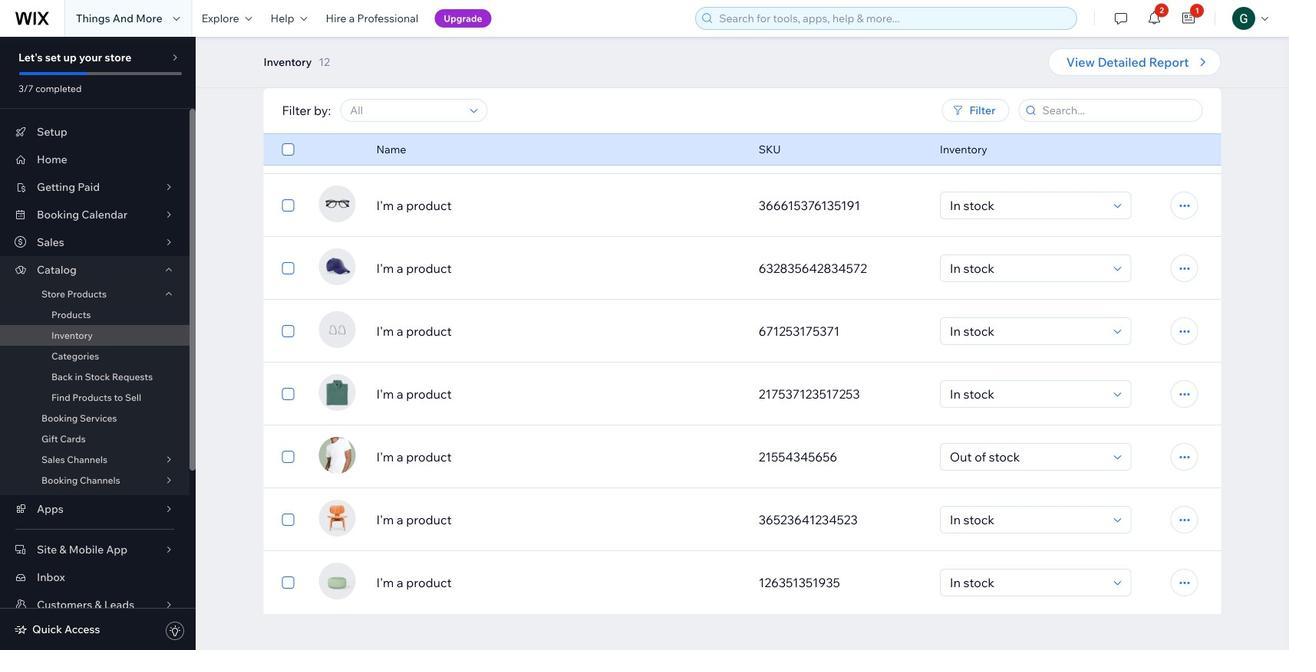 Task type: describe. For each thing, give the bounding box(es) containing it.
All field
[[346, 100, 465, 121]]

2 select field from the top
[[946, 130, 1110, 156]]

3 select field from the top
[[946, 193, 1110, 219]]

sidebar element
[[0, 37, 196, 651]]

6 select field from the top
[[946, 382, 1110, 408]]

1 select field from the top
[[946, 67, 1110, 93]]



Task type: vqa. For each thing, say whether or not it's contained in the screenshot.
contact
no



Task type: locate. For each thing, give the bounding box(es) containing it.
9 select field from the top
[[946, 570, 1110, 596]]

Search... field
[[1038, 100, 1198, 121]]

Search for tools, apps, help & more... field
[[715, 8, 1073, 29]]

5 select field from the top
[[946, 319, 1110, 345]]

7 select field from the top
[[946, 444, 1110, 471]]

Select field
[[946, 67, 1110, 93], [946, 130, 1110, 156], [946, 193, 1110, 219], [946, 256, 1110, 282], [946, 319, 1110, 345], [946, 382, 1110, 408], [946, 444, 1110, 471], [946, 507, 1110, 533], [946, 570, 1110, 596]]

8 select field from the top
[[946, 507, 1110, 533]]

4 select field from the top
[[946, 256, 1110, 282]]

None checkbox
[[282, 134, 294, 152], [282, 385, 294, 404], [282, 448, 294, 467], [282, 574, 294, 593], [282, 134, 294, 152], [282, 385, 294, 404], [282, 448, 294, 467], [282, 574, 294, 593]]

None checkbox
[[282, 71, 294, 89], [282, 140, 294, 159], [282, 197, 294, 215], [282, 259, 294, 278], [282, 322, 294, 341], [282, 511, 294, 530], [282, 71, 294, 89], [282, 140, 294, 159], [282, 197, 294, 215], [282, 259, 294, 278], [282, 322, 294, 341], [282, 511, 294, 530]]



